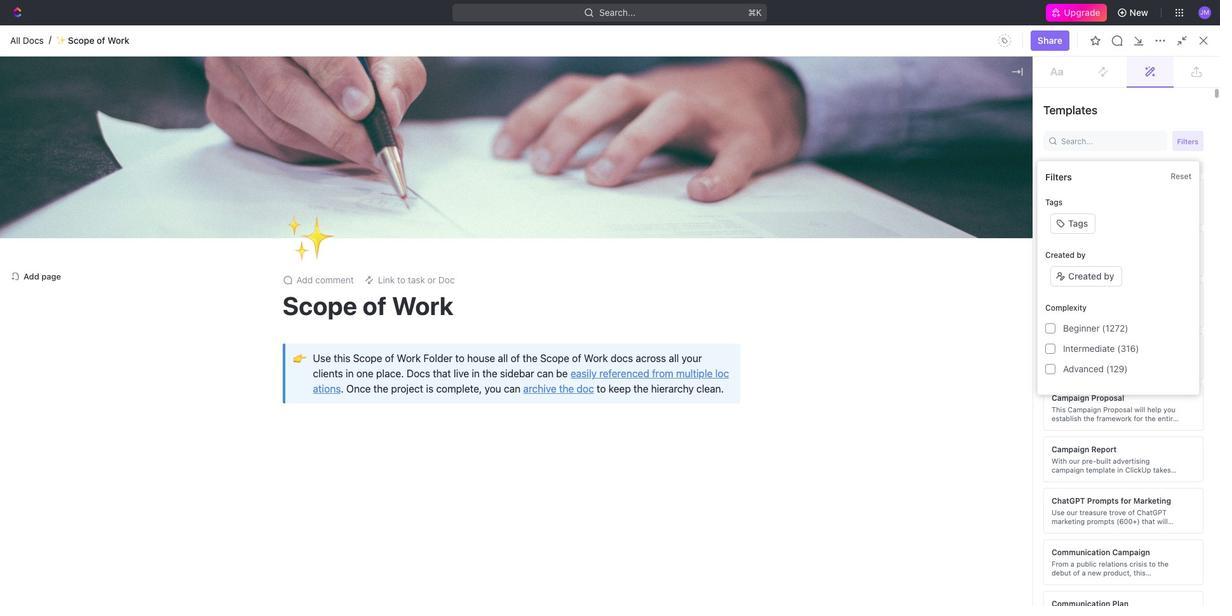 Task type: locate. For each thing, give the bounding box(es) containing it.
👥 down created by me
[[895, 130, 905, 139]]

✨ inside ✨ scope of work
[[56, 35, 66, 45]]

agency management down hierarchy
[[624, 407, 711, 417]]

all docs link
[[10, 35, 44, 46]]

1 horizontal spatial can
[[537, 368, 554, 380]]

new left doc
[[1170, 54, 1189, 65]]

meeting for client 2 project
[[235, 384, 269, 395]]

0 horizontal spatial you
[[485, 384, 502, 395]]

upgrade
[[1065, 7, 1101, 18]]

intermediate
[[1064, 343, 1116, 354]]

5 down clients
[[321, 384, 326, 395]]

6 mins ago
[[988, 315, 1033, 326]]

easily referenced from multiple loc ations link
[[313, 368, 730, 395]]

meeting for client 1 project
[[235, 361, 269, 372]]

1 horizontal spatial 👥
[[895, 130, 905, 139]]

1 vertical spatial notes
[[268, 269, 292, 280]]

created by up complexity
[[1069, 271, 1115, 282]]

docs for my docs
[[261, 224, 282, 235]]

all left my
[[224, 224, 235, 235]]

all
[[508, 107, 516, 116], [498, 353, 508, 364], [669, 353, 679, 364]]

all up favorites button
[[10, 35, 20, 46]]

0 horizontal spatial •
[[282, 170, 286, 180]]

welcome! up my docs
[[239, 170, 280, 181]]

tags button
[[1051, 214, 1096, 234]]

campaign up our
[[1052, 445, 1090, 454]]

docs up favorites button
[[23, 35, 44, 46]]

welcome! for resource
[[239, 170, 280, 181]]

0 vertical spatial minutes
[[272, 361, 305, 372]]

1 vertical spatial new
[[1170, 54, 1189, 65]]

✨ down recent at the top of the page
[[221, 130, 231, 139]]

clients
[[313, 368, 343, 380]]

by
[[936, 106, 948, 118], [1077, 251, 1086, 260], [1105, 271, 1115, 282]]

0 horizontal spatial can
[[504, 384, 521, 395]]

1 horizontal spatial project notes
[[576, 129, 632, 140]]

✨ scope of work
[[56, 35, 129, 46]]

3 row from the top
[[205, 332, 1206, 355]]

the down house
[[483, 368, 498, 380]]

Advanced (129) checkbox
[[1046, 364, 1056, 375]]

0 vertical spatial ✨
[[56, 35, 66, 45]]

meeting
[[235, 361, 269, 372], [235, 384, 269, 395]]

1 horizontal spatial ✨
[[221, 130, 231, 139]]

1 minutes from the top
[[272, 361, 305, 372]]

1 horizontal spatial new
[[1170, 54, 1189, 65]]

your
[[682, 353, 702, 364]]

mins for 6
[[996, 315, 1015, 326]]

0 vertical spatial client
[[624, 361, 648, 372]]

1 column header from the left
[[205, 243, 219, 264]]

docs
[[23, 35, 44, 46], [213, 54, 234, 65], [1129, 54, 1150, 65], [261, 224, 282, 235], [407, 368, 430, 380]]

✨ down created by me
[[895, 150, 905, 160]]

ago down viewed
[[1022, 269, 1037, 280]]

can down sidebar
[[504, 384, 521, 395]]

0 vertical spatial meeting minutes
[[235, 361, 305, 372]]

agency management
[[31, 227, 117, 238], [624, 407, 711, 417]]

column header
[[205, 243, 219, 264], [603, 243, 731, 264], [731, 243, 878, 264]]

6 row from the top
[[205, 400, 1206, 425]]

easily referenced from multiple loc ations
[[313, 368, 730, 395]]

welcome! • in agency management for resource management
[[239, 170, 385, 181]]

0 vertical spatial all
[[10, 35, 20, 46]]

1 vertical spatial meeting minutes
[[235, 384, 305, 395]]

mins right 6
[[996, 315, 1015, 326]]

management inside "cell"
[[657, 407, 711, 417]]

1 horizontal spatial favorites
[[558, 106, 602, 118]]

date viewed button
[[980, 244, 1051, 263]]

agency
[[298, 170, 329, 181], [972, 170, 1003, 181], [31, 227, 61, 238], [624, 407, 654, 417]]

by up (1272)
[[1105, 271, 1115, 282]]

ago down '24 mins ago'
[[1017, 315, 1033, 326]]

project notes link
[[553, 125, 858, 145]]

scope of work down recent at the top of the page
[[239, 129, 299, 140]]

1 vertical spatial created by
[[1069, 271, 1115, 282]]

2 vertical spatial ago
[[1017, 315, 1033, 326]]

you right so
[[1062, 484, 1074, 492]]

scope of work button
[[221, 332, 596, 355]]

docs up project
[[407, 368, 430, 380]]

minutes for client 1 project
[[272, 361, 305, 372]]

agency management inside sidebar navigation
[[31, 227, 117, 238]]

1 vertical spatial 👥
[[221, 150, 231, 160]]

the down place.
[[374, 384, 389, 395]]

2 vertical spatial by
[[1105, 271, 1115, 282]]

client left 1 on the right
[[624, 361, 648, 372]]

1 horizontal spatial tags
[[1069, 218, 1089, 229]]

advanced
[[1064, 364, 1105, 375]]

1 welcome! from the left
[[239, 170, 280, 181]]

1 vertical spatial mins
[[1001, 292, 1020, 303]]

campaign down advanced
[[1052, 393, 1090, 403]]

to right have
[[1113, 484, 1120, 492]]

use
[[313, 353, 331, 364]]

✨ right all docs link
[[56, 35, 66, 45]]

projects
[[38, 162, 72, 173]]

meeting minutes left use
[[235, 361, 305, 372]]

1 vertical spatial 5
[[321, 361, 326, 372]]

24
[[988, 292, 998, 303]]

2 vertical spatial ✨
[[895, 150, 905, 160]]

row containing resource management
[[205, 309, 1206, 332]]

0 horizontal spatial 👋
[[221, 170, 231, 180]]

all left your at the bottom right
[[669, 353, 679, 364]]

1 horizontal spatial welcome! • in agency management
[[913, 170, 1059, 181]]

new inside button
[[1130, 7, 1149, 18]]

1 horizontal spatial •
[[956, 170, 960, 180]]

notes
[[607, 129, 632, 140], [268, 269, 292, 280]]

tree
[[5, 114, 178, 567]]

project
[[576, 129, 605, 140], [235, 269, 265, 280], [656, 361, 686, 372], [658, 384, 687, 395]]

row
[[205, 262, 1206, 288], [205, 309, 1206, 332], [205, 332, 1206, 355], [205, 354, 1206, 379], [205, 377, 1206, 402], [205, 400, 1206, 425], [205, 424, 1206, 446], [205, 446, 1206, 469], [205, 469, 1206, 492], [205, 492, 1206, 515], [205, 515, 1206, 538]]

scope of work down created by me
[[913, 149, 973, 160]]

agency management inside "cell"
[[624, 407, 711, 417]]

created by up created by button
[[1046, 251, 1086, 260]]

all right see
[[508, 107, 516, 116]]

0 vertical spatial created by
[[1046, 251, 1086, 260]]

all inside button
[[508, 107, 516, 116]]

0 horizontal spatial notes
[[268, 269, 292, 280]]

welcome!
[[239, 170, 280, 181], [913, 170, 953, 181]]

can up archive at left bottom
[[537, 368, 554, 380]]

2 vertical spatial 5
[[321, 384, 326, 395]]

1 horizontal spatial you
[[1062, 484, 1074, 492]]

recent
[[221, 106, 255, 118]]

2 vertical spatial resource management
[[235, 315, 332, 326]]

👥 down recent at the top of the page
[[221, 150, 231, 160]]

👋 for scope of work
[[895, 170, 905, 180]]

welcome! • in agency management
[[239, 170, 385, 181], [913, 170, 1059, 181]]

pre-
[[1083, 457, 1097, 465]]

2 client from the top
[[624, 384, 648, 395]]

2 welcome! from the left
[[913, 170, 953, 181]]

mins
[[1000, 269, 1020, 280], [1001, 292, 1020, 303], [996, 315, 1015, 326]]

agency inside the agency management "cell"
[[624, 407, 654, 417]]

1 vertical spatial agency management
[[624, 407, 711, 417]]

report
[[1092, 445, 1117, 454]]

2 vertical spatial all
[[224, 224, 235, 235]]

2 horizontal spatial all
[[1044, 162, 1055, 173]]

favorites button
[[5, 75, 49, 90]]

campaign
[[1052, 466, 1085, 474]]

archive
[[524, 384, 557, 395]]

the left the kpis
[[1110, 475, 1121, 483]]

search...
[[600, 7, 636, 18]]

docs inside use this scope of work folder to house all of the scope of work docs across all your clients in one place. docs that live in the sidebar can be
[[407, 368, 430, 380]]

user group image
[[13, 142, 23, 150]]

my
[[246, 224, 259, 235]]

0 vertical spatial 👥
[[895, 130, 905, 139]]

5 left comment
[[308, 269, 313, 280]]

scope of work up 👉
[[235, 338, 297, 349]]

by up created by button
[[1077, 251, 1086, 260]]

meeting minutes for client 2 project
[[235, 384, 305, 395]]

1 vertical spatial filters
[[1046, 172, 1073, 182]]

1 vertical spatial minutes
[[272, 384, 305, 395]]

all
[[10, 35, 20, 46], [1044, 162, 1055, 173], [224, 224, 235, 235]]

row containing agency management
[[205, 400, 1206, 425]]

1 vertical spatial by
[[1077, 251, 1086, 260]]

Search by name... text field
[[1003, 218, 1164, 237]]

1 👋 from the left
[[221, 170, 231, 180]]

4 row from the top
[[205, 354, 1206, 379]]

by left me
[[936, 106, 948, 118]]

0 horizontal spatial favorites
[[10, 78, 44, 87]]

share
[[1038, 35, 1063, 46]]

new doc button
[[1163, 50, 1216, 70]]

1 vertical spatial project notes
[[235, 269, 292, 280]]

0 horizontal spatial 👥
[[221, 150, 231, 160]]

2 welcome! • in agency management from the left
[[913, 170, 1059, 181]]

multiple
[[677, 368, 713, 380]]

0 vertical spatial new
[[1130, 7, 1149, 18]]

team space
[[31, 141, 81, 151]]

see all
[[492, 107, 516, 116]]

viewed
[[1006, 248, 1032, 258]]

campaign down beginner
[[1052, 342, 1090, 351]]

0 vertical spatial meeting
[[235, 361, 269, 372]]

1 vertical spatial meeting
[[235, 384, 269, 395]]

welcome! for scope
[[913, 170, 953, 181]]

1 horizontal spatial notes
[[607, 129, 632, 140]]

5 left the this
[[321, 361, 326, 372]]

in
[[289, 170, 296, 181], [962, 170, 969, 181], [346, 368, 354, 380], [472, 368, 480, 380], [1118, 466, 1124, 474]]

mins right 24
[[1001, 292, 1020, 303]]

filters up tags button
[[1046, 172, 1073, 182]]

minutes left use
[[272, 361, 305, 372]]

ago for 27 mins ago
[[1022, 269, 1037, 280]]

27 mins ago
[[988, 269, 1037, 280]]

tree containing team space
[[5, 114, 178, 567]]

0 vertical spatial project notes
[[576, 129, 632, 140]]

1 row from the top
[[205, 262, 1206, 288]]

0 vertical spatial ago
[[1022, 269, 1037, 280]]

notes inside row
[[268, 269, 292, 280]]

the
[[523, 353, 538, 364], [483, 368, 498, 380], [374, 384, 389, 395], [559, 384, 574, 395], [634, 384, 649, 395], [1110, 475, 1121, 483]]

client 2 project
[[624, 384, 687, 395]]

the down be in the left bottom of the page
[[559, 384, 574, 395]]

docs
[[611, 353, 633, 364]]

tags up created by button
[[1069, 218, 1089, 229]]

minutes down 👉
[[272, 384, 305, 395]]

0 horizontal spatial project notes
[[235, 269, 292, 280]]

search docs
[[1097, 54, 1150, 65]]

all button
[[221, 217, 238, 243]]

agency management up page
[[31, 227, 117, 238]]

0 horizontal spatial all
[[10, 35, 20, 46]]

1 vertical spatial tags
[[1069, 218, 1089, 229]]

new up search docs
[[1130, 7, 1149, 18]]

mins right 27
[[1000, 269, 1020, 280]]

👋
[[221, 170, 231, 180], [895, 170, 905, 180]]

2 minutes from the top
[[272, 384, 305, 395]]

0 vertical spatial can
[[537, 368, 554, 380]]

management
[[954, 129, 1007, 140], [280, 149, 334, 160], [331, 170, 385, 181], [1005, 170, 1059, 181], [64, 227, 117, 238], [277, 315, 332, 326], [657, 407, 711, 417]]

created up created by button
[[1046, 251, 1075, 260]]

1 meeting from the top
[[235, 361, 269, 372]]

management inside tree
[[64, 227, 117, 238]]

2 meeting from the top
[[235, 384, 269, 395]]

agency inside agency management link
[[31, 227, 61, 238]]

1 client from the top
[[624, 361, 648, 372]]

new button
[[1113, 3, 1157, 23]]

add left comment
[[297, 275, 313, 286]]

campaign right communication
[[1113, 548, 1151, 557]]

1 horizontal spatial agency management
[[624, 407, 711, 417]]

new for new doc
[[1170, 54, 1189, 65]]

1 • from the left
[[282, 170, 286, 180]]

1 meeting minutes from the top
[[235, 361, 305, 372]]

2 horizontal spatial by
[[1105, 271, 1115, 282]]

you down use this scope of work folder to house all of the scope of work docs across all your clients in one place. docs that live in the sidebar can be
[[485, 384, 502, 395]]

• up my docs
[[282, 170, 286, 180]]

business time image
[[13, 229, 23, 237]]

0 horizontal spatial new
[[1130, 7, 1149, 18]]

2 meeting minutes from the top
[[235, 384, 305, 395]]

table
[[205, 243, 1206, 538]]

1 vertical spatial you
[[1062, 484, 1074, 492]]

ago for 24 mins ago
[[1023, 292, 1038, 303]]

1 vertical spatial client
[[624, 384, 648, 395]]

choosing
[[1078, 475, 1108, 483]]

campaign inside campaign report with our pre-built advertising campaign template in clickup takes care of choosing the kpis to monitor, so you don't have to waste time on it.
[[1052, 445, 1090, 454]]

ago for 6 mins ago
[[1017, 315, 1033, 326]]

1 horizontal spatial all
[[224, 224, 235, 235]]

•
[[282, 170, 286, 180], [956, 170, 960, 180]]

2 row from the top
[[205, 309, 1206, 332]]

0 horizontal spatial welcome!
[[239, 170, 280, 181]]

1 welcome! • in agency management from the left
[[239, 170, 385, 181]]

1 horizontal spatial 👋
[[895, 170, 905, 180]]

0 vertical spatial agency management
[[31, 227, 117, 238]]

1 vertical spatial ✨
[[221, 130, 231, 139]]

scope of work
[[239, 129, 299, 140], [913, 149, 973, 160], [283, 291, 454, 321], [235, 338, 297, 349]]

docs right my
[[261, 224, 282, 235]]

1 horizontal spatial add
[[297, 275, 313, 286]]

1 vertical spatial all
[[1044, 162, 1055, 173]]

care
[[1052, 475, 1067, 483]]

add left page
[[24, 271, 39, 281]]

2 vertical spatial mins
[[996, 315, 1015, 326]]

0 horizontal spatial add
[[24, 271, 39, 281]]

0 horizontal spatial tags
[[1046, 198, 1063, 207]]

created left me
[[895, 106, 933, 118]]

add for add comment
[[297, 275, 313, 286]]

2 👋 from the left
[[895, 170, 905, 180]]

filters up reset
[[1178, 137, 1199, 145]]

created by
[[1046, 251, 1086, 260], [1069, 271, 1115, 282]]

marketing
[[1134, 496, 1172, 506]]

resource
[[913, 129, 951, 140], [239, 149, 278, 160], [235, 315, 275, 326]]

meeting minutes down 👉
[[235, 384, 305, 395]]

date viewed row
[[205, 243, 1206, 264]]

docs right search on the right top of page
[[1129, 54, 1150, 65]]

add page
[[24, 271, 61, 281]]

0 vertical spatial mins
[[1000, 269, 1020, 280]]

to up live
[[456, 353, 465, 364]]

0 horizontal spatial agency management
[[31, 227, 117, 238]]

be
[[557, 368, 568, 380]]

1 vertical spatial ago
[[1023, 292, 1038, 303]]

this
[[334, 353, 351, 364]]

workspace button
[[373, 217, 426, 243]]

0 vertical spatial filters
[[1178, 137, 1199, 145]]

welcome! down created by me
[[913, 170, 953, 181]]

client left 2
[[624, 384, 648, 395]]

2 vertical spatial resource
[[235, 315, 275, 326]]

0 horizontal spatial by
[[936, 106, 948, 118]]

0 horizontal spatial welcome! • in agency management
[[239, 170, 385, 181]]

campaign brief
[[1052, 342, 1110, 351]]

to
[[456, 353, 465, 364], [597, 384, 606, 395], [1140, 475, 1146, 483], [1113, 484, 1120, 492]]

created up complexity
[[1069, 271, 1102, 282]]

templates
[[1044, 104, 1098, 117]]

1 vertical spatial resource
[[239, 149, 278, 160]]

tags button
[[1046, 212, 1192, 235]]

by inside button
[[1105, 271, 1115, 282]]

all left templates on the top
[[1044, 162, 1055, 173]]

2 • from the left
[[956, 170, 960, 180]]

9 row from the top
[[205, 469, 1206, 492]]

created by inside button
[[1069, 271, 1115, 282]]

1 horizontal spatial filters
[[1178, 137, 1199, 145]]

resource management
[[913, 129, 1007, 140], [239, 149, 334, 160], [235, 315, 332, 326]]

tab list
[[221, 217, 525, 243]]

resource management inside button
[[235, 315, 332, 326]]

keep
[[609, 384, 631, 395]]

0 horizontal spatial ✨
[[56, 35, 66, 45]]

for
[[1122, 496, 1132, 506]]

new inside button
[[1170, 54, 1189, 65]]

8 row from the top
[[205, 446, 1206, 469]]

tags up tags button
[[1046, 198, 1063, 207]]

all for all docs
[[10, 35, 20, 46]]

ago down 27 mins ago on the top right of page
[[1023, 292, 1038, 303]]

you
[[485, 384, 502, 395], [1062, 484, 1074, 492]]

archived button
[[481, 217, 525, 243]]

cell
[[205, 263, 219, 286], [603, 263, 731, 286], [731, 263, 878, 286], [878, 263, 980, 286], [205, 286, 219, 309], [603, 286, 731, 309], [731, 286, 878, 309], [878, 286, 980, 309], [205, 309, 219, 332], [603, 309, 731, 332], [731, 309, 878, 332], [878, 309, 980, 332], [205, 332, 219, 355], [878, 332, 980, 355], [980, 332, 1082, 355], [205, 355, 219, 378], [878, 355, 980, 378], [980, 355, 1082, 378], [205, 378, 219, 401], [878, 378, 980, 401], [980, 378, 1082, 401], [205, 401, 219, 424], [878, 401, 980, 424], [980, 401, 1082, 424], [1183, 401, 1206, 424], [205, 424, 219, 446], [219, 424, 603, 446], [603, 424, 731, 446], [731, 424, 878, 446], [878, 424, 980, 446], [980, 424, 1082, 446], [205, 446, 219, 469], [219, 446, 603, 469], [603, 446, 731, 469], [731, 446, 878, 469], [878, 446, 980, 469], [980, 446, 1082, 469], [1183, 446, 1206, 469], [205, 469, 219, 492], [219, 469, 603, 492], [603, 469, 731, 492], [731, 469, 878, 492], [878, 469, 980, 492], [980, 469, 1082, 492], [205, 492, 219, 515], [219, 492, 603, 515], [603, 492, 731, 515], [731, 492, 878, 515], [878, 492, 980, 515], [980, 492, 1082, 515], [1183, 492, 1206, 515], [205, 515, 219, 538], [219, 515, 603, 538], [603, 515, 731, 538], [731, 515, 878, 538], [878, 515, 980, 538], [980, 515, 1082, 538]]

0 vertical spatial favorites
[[10, 78, 44, 87]]

1 horizontal spatial welcome!
[[913, 170, 953, 181]]

• down me
[[956, 170, 960, 180]]

5 for client 1 project
[[321, 361, 326, 372]]

1
[[650, 361, 654, 372]]

2 vertical spatial created
[[1069, 271, 1102, 282]]



Task type: vqa. For each thing, say whether or not it's contained in the screenshot.
API
no



Task type: describe. For each thing, give the bounding box(es) containing it.
add for add page
[[24, 271, 39, 281]]

meeting minutes for client 1 project
[[235, 361, 305, 372]]

one
[[357, 368, 374, 380]]

project notes inside row
[[235, 269, 292, 280]]

0 vertical spatial resource
[[913, 129, 951, 140]]

search
[[1097, 54, 1126, 65]]

ations
[[313, 384, 341, 395]]

communication campaign
[[1052, 548, 1151, 557]]

private
[[335, 224, 365, 235]]

chatgpt
[[1052, 496, 1086, 506]]

reset
[[1171, 172, 1192, 181]]

shared
[[294, 224, 324, 235]]

monitor,
[[1148, 475, 1176, 483]]

0 horizontal spatial filters
[[1046, 172, 1073, 182]]

clickup
[[1126, 466, 1152, 474]]

campaign for campaign report with our pre-built advertising campaign template in clickup takes care of choosing the kpis to monitor, so you don't have to waste time on it.
[[1052, 445, 1090, 454]]

search docs button
[[1079, 50, 1158, 70]]

to down clickup
[[1140, 475, 1146, 483]]

hierarchy
[[652, 384, 694, 395]]

5 for client 2 project
[[321, 384, 326, 395]]

1 vertical spatial created
[[1046, 251, 1075, 260]]

mins for 27
[[1000, 269, 1020, 280]]

new for new
[[1130, 7, 1149, 18]]

minutes for client 2 project
[[272, 384, 305, 395]]

across
[[636, 353, 667, 364]]

prompts
[[1088, 496, 1120, 506]]

can inside use this scope of work folder to house all of the scope of work docs across all your clients in one place. docs that live in the sidebar can be
[[537, 368, 554, 380]]

archived
[[485, 224, 522, 235]]

2
[[650, 384, 655, 395]]

loc
[[716, 368, 730, 380]]

so
[[1052, 484, 1060, 492]]

work inside button
[[275, 338, 297, 349]]

tab list containing all
[[221, 217, 525, 243]]

1 vertical spatial can
[[504, 384, 521, 395]]

tree inside sidebar navigation
[[5, 114, 178, 567]]

advanced (129)
[[1064, 364, 1128, 375]]

filters inside dropdown button
[[1178, 137, 1199, 145]]

7 row from the top
[[205, 424, 1206, 446]]

row containing project notes
[[205, 262, 1206, 288]]

table containing project notes
[[205, 243, 1206, 538]]

date viewed
[[988, 248, 1032, 258]]

(1272)
[[1103, 323, 1129, 334]]

11 row from the top
[[205, 515, 1206, 538]]

0 vertical spatial tags
[[1046, 198, 1063, 207]]

to right doc
[[597, 384, 606, 395]]

all templates
[[1044, 162, 1099, 173]]

see all button
[[487, 104, 521, 120]]

0 vertical spatial you
[[485, 384, 502, 395]]

of inside button
[[264, 338, 273, 349]]

docs up recent at the top of the page
[[213, 54, 234, 65]]

of inside campaign report with our pre-built advertising campaign template in clickup takes care of choosing the kpis to monitor, so you don't have to waste time on it.
[[1069, 475, 1076, 483]]

Search... text field
[[1051, 132, 1163, 151]]

tags inside button
[[1069, 218, 1089, 229]]

built
[[1097, 457, 1112, 465]]

easily
[[571, 368, 597, 380]]

5 row from the top
[[205, 377, 1206, 402]]

created by me
[[895, 106, 965, 118]]

complexity
[[1046, 303, 1087, 313]]

1 vertical spatial favorites
[[558, 106, 602, 118]]

all up sidebar
[[498, 353, 508, 364]]

client 1 project
[[624, 361, 686, 372]]

welcome! • in agency management for scope of work
[[913, 170, 1059, 181]]

takes
[[1154, 466, 1172, 474]]

with
[[1052, 457, 1068, 465]]

agency management link
[[31, 223, 176, 243]]

our
[[1070, 457, 1081, 465]]

• for of
[[956, 170, 960, 180]]

0 vertical spatial created
[[895, 106, 933, 118]]

👉
[[293, 352, 306, 365]]

filters button
[[1173, 131, 1204, 151]]

resource inside button
[[235, 315, 275, 326]]

it.
[[1170, 484, 1177, 492]]

👋 for resource management
[[221, 170, 231, 180]]

6
[[988, 315, 993, 326]]

scope inside button
[[235, 338, 262, 349]]

agency management cell
[[603, 401, 731, 424]]

2 column header from the left
[[603, 243, 731, 264]]

favorites inside button
[[10, 78, 44, 87]]

mins for 24
[[1001, 292, 1020, 303]]

Intermediate (316) checkbox
[[1046, 344, 1056, 354]]

is
[[426, 384, 434, 395]]

you inside campaign report with our pre-built advertising campaign template in clickup takes care of choosing the kpis to monitor, so you don't have to waste time on it.
[[1062, 484, 1074, 492]]

waste
[[1122, 484, 1141, 492]]

the up sidebar
[[523, 353, 538, 364]]

client for client 2 project
[[624, 384, 648, 395]]

0 vertical spatial notes
[[607, 129, 632, 140]]

campaign for campaign brief
[[1052, 342, 1090, 351]]

house
[[467, 353, 496, 364]]

all docs
[[10, 35, 44, 46]]

24 mins ago row
[[205, 286, 1206, 309]]

from
[[652, 368, 674, 380]]

1 vertical spatial resource management
[[239, 149, 334, 160]]

all for all templates
[[1044, 162, 1055, 173]]

have
[[1096, 484, 1111, 492]]

spaces
[[10, 99, 37, 109]]

the left 2
[[634, 384, 649, 395]]

• for management
[[282, 170, 286, 180]]

on
[[1160, 484, 1168, 492]]

1 horizontal spatial by
[[1077, 251, 1086, 260]]

referenced
[[600, 368, 650, 380]]

10 row from the top
[[205, 492, 1206, 515]]

3 column header from the left
[[731, 243, 878, 264]]

don't
[[1076, 484, 1094, 492]]

comment
[[315, 275, 354, 286]]

created by button
[[1051, 266, 1123, 287]]

projects link
[[38, 158, 142, 178]]

page
[[41, 271, 61, 281]]

docs for all docs
[[23, 35, 44, 46]]

row containing scope of work
[[205, 332, 1206, 355]]

client for client 1 project
[[624, 361, 648, 372]]

to inside use this scope of work folder to house all of the scope of work docs across all your clients in one place. docs that live in the sidebar can be
[[456, 353, 465, 364]]

the inside campaign report with our pre-built advertising campaign template in clickup takes care of choosing the kpis to monitor, so you don't have to waste time on it.
[[1110, 475, 1121, 483]]

doc
[[1192, 54, 1208, 65]]

advertising
[[1114, 457, 1151, 465]]

docs for search docs
[[1129, 54, 1150, 65]]

new doc
[[1170, 54, 1208, 65]]

team space link
[[31, 136, 176, 156]]

my docs button
[[243, 217, 286, 243]]

in inside campaign report with our pre-built advertising campaign template in clickup takes care of choosing the kpis to monitor, so you don't have to waste time on it.
[[1118, 466, 1124, 474]]

complete,
[[436, 384, 482, 395]]

.
[[341, 384, 344, 395]]

sidebar navigation
[[0, 45, 190, 607]]

0 vertical spatial resource management
[[913, 129, 1007, 140]]

0 vertical spatial 5
[[308, 269, 313, 280]]

Beginner (1272) checkbox
[[1046, 324, 1056, 334]]

campaign proposal
[[1052, 393, 1125, 403]]

management inside button
[[277, 315, 332, 326]]

created inside button
[[1069, 271, 1102, 282]]

campaign for campaign proposal
[[1052, 393, 1090, 403]]

use this scope of work folder to house all of the scope of work docs across all your clients in one place. docs that live in the sidebar can be
[[313, 353, 705, 380]]

space
[[55, 141, 81, 151]]

templates
[[1057, 162, 1099, 173]]

(129)
[[1107, 364, 1128, 375]]

all inside button
[[224, 224, 235, 235]]

0 vertical spatial by
[[936, 106, 948, 118]]

shared button
[[291, 217, 327, 243]]

time
[[1143, 484, 1158, 492]]

scope of work inside button
[[235, 338, 297, 349]]

campaign report with our pre-built advertising campaign template in clickup takes care of choosing the kpis to monitor, so you don't have to waste time on it.
[[1052, 445, 1177, 492]]

intermediate (316)
[[1064, 343, 1140, 354]]

my docs
[[246, 224, 282, 235]]

created by button
[[1046, 265, 1192, 288]]

template
[[1087, 466, 1116, 474]]

scope of work down comment
[[283, 291, 454, 321]]

doc
[[577, 384, 594, 395]]

assigned button
[[431, 217, 476, 243]]

2 horizontal spatial ✨
[[895, 150, 905, 160]]

resource management button
[[221, 309, 596, 332]]

me
[[950, 106, 965, 118]]



